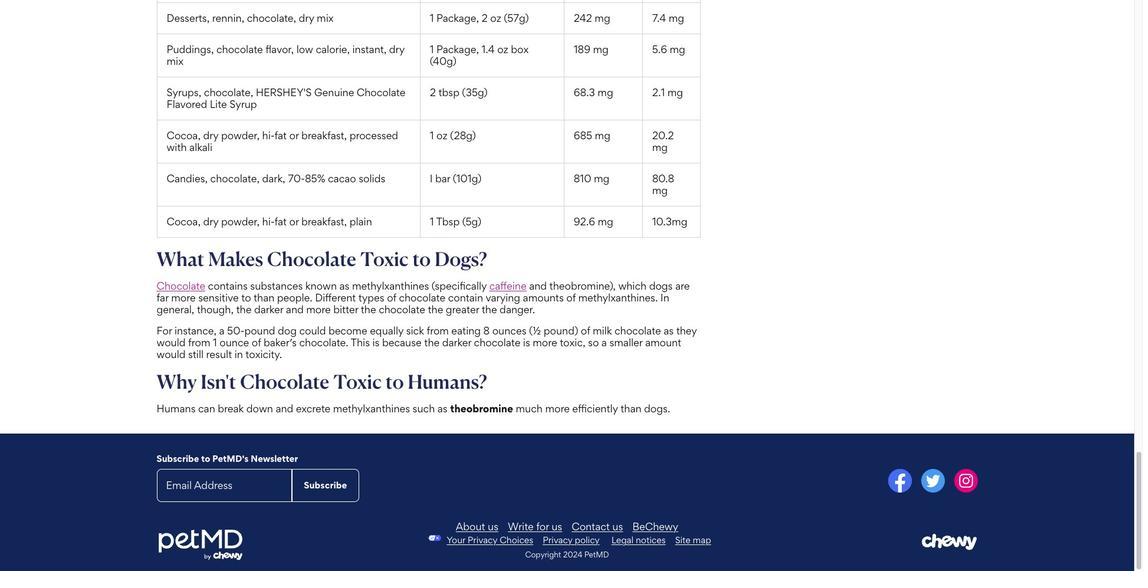 Task type: vqa. For each thing, say whether or not it's contained in the screenshot.


Task type: locate. For each thing, give the bounding box(es) containing it.
mg up 80.8
[[653, 141, 668, 153]]

2 or from the top
[[290, 215, 299, 228]]

flavor,
[[266, 43, 294, 56]]

dry
[[299, 12, 314, 24], [389, 43, 405, 56], [203, 129, 219, 142], [203, 215, 219, 228]]

189 mg
[[574, 43, 609, 56]]

dry up the makes
[[203, 215, 219, 228]]

chocolate, up flavor,
[[247, 12, 296, 24]]

and right 'down'
[[276, 403, 294, 415]]

2 left the tbsp at top left
[[430, 86, 436, 99]]

0 horizontal spatial mix
[[167, 55, 184, 67]]

more up could
[[306, 303, 331, 316]]

or down syrups, chocolate, hershey's genuine chocolate flavored lite syrup
[[290, 129, 299, 142]]

1 vertical spatial or
[[290, 215, 299, 228]]

1 breakfast, from the top
[[302, 129, 347, 142]]

mg for 80.8 mg
[[653, 184, 668, 197]]

1 privacy from the left
[[468, 535, 498, 546]]

1 horizontal spatial as
[[438, 403, 448, 415]]

0 vertical spatial subscribe
[[157, 453, 199, 465]]

chocolate, for hershey's
[[204, 86, 253, 99]]

or for processed
[[290, 129, 299, 142]]

package, up 1 package, 1.4 oz box (40g)
[[437, 12, 479, 24]]

2 horizontal spatial us
[[613, 521, 623, 533]]

2 is from the left
[[523, 336, 530, 349]]

fat inside cocoa, dry powder, hi-fat or breakfast, processed with alkali
[[275, 129, 287, 142]]

92.6
[[574, 215, 596, 228]]

1 vertical spatial mix
[[167, 55, 184, 67]]

chocolate, for dark,
[[210, 172, 260, 185]]

685
[[574, 129, 593, 142]]

2 powder, from the top
[[221, 215, 260, 228]]

of
[[387, 292, 397, 304], [567, 292, 576, 304], [581, 325, 591, 337], [252, 336, 261, 349]]

cocoa, for cocoa, dry powder, hi-fat or breakfast, plain
[[167, 215, 201, 228]]

for
[[157, 325, 172, 337]]

80.8 mg
[[653, 172, 675, 197]]

0 vertical spatial hi-
[[262, 129, 275, 142]]

breakfast, for plain
[[302, 215, 347, 228]]

powder, up the makes
[[221, 215, 260, 228]]

become
[[329, 325, 368, 337]]

privacy down about petmd element
[[543, 535, 573, 546]]

breakfast, left plain
[[302, 215, 347, 228]]

1 package, from the top
[[437, 12, 479, 24]]

mix up calorie,
[[317, 12, 334, 24]]

1 horizontal spatial is
[[523, 336, 530, 349]]

None email field
[[157, 469, 292, 502]]

so
[[588, 336, 599, 349]]

package, left 1.4
[[437, 43, 479, 56]]

fat down syrups, chocolate, hershey's genuine chocolate flavored lite syrup
[[275, 129, 287, 142]]

20.2
[[653, 129, 674, 142]]

though,
[[197, 303, 234, 316]]

would left still
[[157, 336, 186, 349]]

1 package, 2 oz (57g)
[[430, 12, 529, 24]]

2 vertical spatial and
[[276, 403, 294, 415]]

the right sick
[[425, 336, 440, 349]]

1 horizontal spatial than
[[621, 403, 642, 415]]

1 vertical spatial package,
[[437, 43, 479, 56]]

1 horizontal spatial darker
[[442, 336, 472, 349]]

or inside cocoa, dry powder, hi-fat or breakfast, processed with alkali
[[290, 129, 299, 142]]

dry right instant,
[[389, 43, 405, 56]]

social element
[[572, 469, 978, 495]]

2 cocoa, from the top
[[167, 215, 201, 228]]

0 horizontal spatial us
[[488, 521, 499, 533]]

0 vertical spatial fat
[[275, 129, 287, 142]]

1 vertical spatial 2
[[430, 86, 436, 99]]

to inside and theobromine), which dogs are far more sensitive to than people. different types of chocolate contain varying amounts of methylxanthines. in general, though, the darker and more bitter the chocolate the greater the danger.
[[242, 292, 251, 304]]

or down 70-
[[290, 215, 299, 228]]

2 vertical spatial oz
[[437, 129, 448, 142]]

candies,
[[167, 172, 208, 185]]

2 package, from the top
[[437, 43, 479, 56]]

3 us from the left
[[613, 521, 623, 533]]

ounce
[[220, 336, 249, 349]]

methylxanthines up equally
[[352, 280, 429, 292]]

from right sick
[[427, 325, 449, 337]]

us
[[488, 521, 499, 533], [552, 521, 563, 533], [613, 521, 623, 533]]

0 vertical spatial powder,
[[221, 129, 260, 142]]

mg right "7.4"
[[669, 12, 685, 24]]

processed
[[350, 129, 398, 142]]

policy
[[575, 535, 600, 546]]

the up 50-
[[236, 303, 252, 316]]

and up dog in the bottom left of the page
[[286, 303, 304, 316]]

package, for 2
[[437, 12, 479, 24]]

2 hi- from the top
[[262, 215, 275, 228]]

dog
[[278, 325, 297, 337]]

dry up low
[[299, 12, 314, 24]]

0 vertical spatial than
[[254, 292, 275, 304]]

toxic up "types"
[[360, 247, 409, 271]]

plain
[[350, 215, 372, 228]]

instagram image
[[955, 469, 978, 493]]

eating
[[452, 325, 481, 337]]

write for us
[[508, 521, 563, 533]]

of left milk
[[581, 325, 591, 337]]

a left 50-
[[219, 325, 225, 337]]

0 vertical spatial or
[[290, 129, 299, 142]]

box
[[511, 43, 529, 56]]

breakfast, up 85%
[[302, 129, 347, 142]]

fat
[[275, 129, 287, 142], [275, 215, 287, 228]]

0 horizontal spatial is
[[373, 336, 380, 349]]

1 would from the top
[[157, 336, 186, 349]]

darker left 8
[[442, 336, 472, 349]]

site map link
[[676, 535, 712, 546]]

1 horizontal spatial us
[[552, 521, 563, 533]]

powder, inside cocoa, dry powder, hi-fat or breakfast, processed with alkali
[[221, 129, 260, 142]]

1 vertical spatial as
[[664, 325, 674, 337]]

dry down lite
[[203, 129, 219, 142]]

oz right 1.4
[[498, 43, 509, 56]]

twitter image
[[922, 469, 945, 493]]

a right 'so'
[[602, 336, 607, 349]]

subscribe inside button
[[304, 480, 347, 491]]

1 horizontal spatial subscribe
[[304, 480, 347, 491]]

mg right 242
[[595, 12, 611, 24]]

mg up 10.3mg on the right
[[653, 184, 668, 197]]

than left people.
[[254, 292, 275, 304]]

to up and theobromine), which dogs are far more sensitive to than people. different types of chocolate contain varying amounts of methylxanthines. in general, though, the darker and more bitter the chocolate the greater the danger.
[[413, 247, 431, 271]]

70-
[[288, 172, 305, 185]]

hi- for processed
[[262, 129, 275, 142]]

dogs?
[[435, 247, 487, 271]]

caffeine link
[[490, 280, 527, 292]]

facebook image
[[889, 469, 912, 493]]

0 vertical spatial cocoa,
[[167, 129, 201, 142]]

hi- for plain
[[262, 215, 275, 228]]

breakfast, inside cocoa, dry powder, hi-fat or breakfast, processed with alkali
[[302, 129, 347, 142]]

to up humans can break down and excrete methylxanthines such as theobromine much more efficiently than dogs.
[[386, 370, 404, 394]]

chocolate, right syrups,
[[204, 86, 253, 99]]

5.6
[[653, 43, 668, 56]]

a
[[219, 325, 225, 337], [602, 336, 607, 349]]

as right known
[[340, 280, 350, 292]]

and right the caffeine link
[[529, 280, 547, 292]]

mg right 5.6
[[670, 43, 686, 56]]

0 vertical spatial darker
[[254, 303, 284, 316]]

1 is from the left
[[373, 336, 380, 349]]

1 package, 1.4 oz box (40g)
[[430, 43, 529, 67]]

from left ounce on the bottom of page
[[188, 336, 210, 349]]

hi- inside cocoa, dry powder, hi-fat or breakfast, processed with alkali
[[262, 129, 275, 142]]

privacy inside your privacy choices "link"
[[468, 535, 498, 546]]

mg right the 685
[[595, 129, 611, 142]]

alkali
[[190, 141, 212, 153]]

85%
[[305, 172, 325, 185]]

can
[[198, 403, 215, 415]]

fat down "candies, chocolate, dark, 70-85% cacao solids"
[[275, 215, 287, 228]]

hi-
[[262, 129, 275, 142], [262, 215, 275, 228]]

what makes chocolate toxic to dogs?
[[157, 247, 487, 271]]

1 hi- from the top
[[262, 129, 275, 142]]

mg inside the 80.8 mg
[[653, 184, 668, 197]]

privacy inside the "privacy policy" link
[[543, 535, 573, 546]]

toxic down the this
[[333, 370, 382, 394]]

1 vertical spatial chocolate,
[[204, 86, 253, 99]]

chocolate inside puddings, chocolate flavor, low calorie, instant, dry mix
[[217, 43, 263, 56]]

lite
[[210, 98, 227, 110]]

0 vertical spatial mix
[[317, 12, 334, 24]]

or for plain
[[290, 215, 299, 228]]

chocolate
[[357, 86, 406, 99], [267, 247, 356, 271], [157, 280, 205, 292], [240, 370, 330, 394]]

0 horizontal spatial subscribe
[[157, 453, 199, 465]]

mg right 810 at top right
[[594, 172, 610, 185]]

mg inside 20.2 mg
[[653, 141, 668, 153]]

1 for 1 oz (28g)
[[430, 129, 434, 142]]

1 left tbsp
[[430, 215, 434, 228]]

of right in
[[252, 336, 261, 349]]

2 horizontal spatial as
[[664, 325, 674, 337]]

package, for 1.4
[[437, 43, 479, 56]]

powder,
[[221, 129, 260, 142], [221, 215, 260, 228]]

powder, for cocoa, dry powder, hi-fat or breakfast, plain
[[221, 215, 260, 228]]

1 inside 1 package, 1.4 oz box (40g)
[[430, 43, 434, 56]]

your
[[447, 535, 466, 546]]

mg right 2.1
[[668, 86, 684, 99]]

1 vertical spatial fat
[[275, 215, 287, 228]]

greater
[[446, 303, 479, 316]]

desserts, rennin, chocolate, dry mix
[[167, 12, 334, 24]]

to right the "sensitive"
[[242, 292, 251, 304]]

chocolate inside syrups, chocolate, hershey's genuine chocolate flavored lite syrup
[[357, 86, 406, 99]]

cocoa, up what
[[167, 215, 201, 228]]

2 fat from the top
[[275, 215, 287, 228]]

1 horizontal spatial privacy
[[543, 535, 573, 546]]

toxic,
[[560, 336, 586, 349]]

242 mg
[[574, 12, 611, 24]]

is down danger.
[[523, 336, 530, 349]]

privacy down about us
[[468, 535, 498, 546]]

0 vertical spatial package,
[[437, 12, 479, 24]]

0 horizontal spatial as
[[340, 280, 350, 292]]

powder, down syrup
[[221, 129, 260, 142]]

from
[[427, 325, 449, 337], [188, 336, 210, 349]]

the up 8
[[482, 303, 497, 316]]

write for us link
[[508, 521, 563, 533]]

1 vertical spatial breakfast,
[[302, 215, 347, 228]]

cocoa,
[[167, 129, 201, 142], [167, 215, 201, 228]]

2 breakfast, from the top
[[302, 215, 347, 228]]

2 vertical spatial chocolate,
[[210, 172, 260, 185]]

mg for 189 mg
[[593, 43, 609, 56]]

i bar (101g)
[[430, 172, 482, 185]]

cocoa, for cocoa, dry powder, hi-fat or breakfast, processed with alkali
[[167, 129, 201, 142]]

more right far
[[171, 292, 196, 304]]

hi- down syrups, chocolate, hershey's genuine chocolate flavored lite syrup
[[262, 129, 275, 142]]

breakfast, for processed
[[302, 129, 347, 142]]

1 us from the left
[[488, 521, 499, 533]]

contact us
[[572, 521, 623, 533]]

would down the for
[[157, 348, 186, 361]]

oz left '(57g)'
[[491, 12, 502, 24]]

0 horizontal spatial darker
[[254, 303, 284, 316]]

privacy
[[468, 535, 498, 546], [543, 535, 573, 546]]

hi- down dark,
[[262, 215, 275, 228]]

0 vertical spatial breakfast,
[[302, 129, 347, 142]]

as inside for instance, a 50-pound dog could become equally sick from eating 8 ounces (½ pound) of milk chocolate as they would from 1 ounce of baker's chocolate. this is because the darker chocolate is more toxic, so a smaller amount would still result in toxicity.
[[664, 325, 674, 337]]

1 powder, from the top
[[221, 129, 260, 142]]

makes
[[209, 247, 263, 271]]

1 left (28g)
[[430, 129, 434, 142]]

known
[[306, 280, 337, 292]]

chocolate up processed
[[357, 86, 406, 99]]

0 vertical spatial oz
[[491, 12, 502, 24]]

0 horizontal spatial than
[[254, 292, 275, 304]]

mg right 189
[[593, 43, 609, 56]]

1 vertical spatial toxic
[[333, 370, 382, 394]]

more right much
[[546, 403, 570, 415]]

mg for 685 mg
[[595, 129, 611, 142]]

than
[[254, 292, 275, 304], [621, 403, 642, 415]]

copyright
[[526, 550, 561, 560]]

of right amounts
[[567, 292, 576, 304]]

2 privacy from the left
[[543, 535, 573, 546]]

oz for 1.4
[[498, 43, 509, 56]]

privacy element
[[423, 535, 600, 546]]

newsletter
[[251, 453, 298, 465]]

2 vertical spatial as
[[438, 403, 448, 415]]

your privacy choices
[[447, 535, 534, 546]]

cocoa, down flavored
[[167, 129, 201, 142]]

more left toxic,
[[533, 336, 558, 349]]

the left greater
[[428, 303, 443, 316]]

mg right the 92.6
[[598, 215, 614, 228]]

mg for 2.1 mg
[[668, 86, 684, 99]]

darker up pound
[[254, 303, 284, 316]]

0 vertical spatial toxic
[[360, 247, 409, 271]]

1 left ounce on the bottom of page
[[213, 336, 217, 349]]

1 horizontal spatial mix
[[317, 12, 334, 24]]

cocoa, dry powder, hi-fat or breakfast, processed with alkali
[[167, 129, 398, 153]]

more
[[171, 292, 196, 304], [306, 303, 331, 316], [533, 336, 558, 349], [546, 403, 570, 415]]

1 vertical spatial powder,
[[221, 215, 260, 228]]

us up legal
[[613, 521, 623, 533]]

1 horizontal spatial a
[[602, 336, 607, 349]]

fat for plain
[[275, 215, 287, 228]]

cocoa, dry powder, hi-fat or breakfast, plain
[[167, 215, 372, 228]]

mix up syrups,
[[167, 55, 184, 67]]

1 vertical spatial hi-
[[262, 215, 275, 228]]

1 horizontal spatial 2
[[482, 12, 488, 24]]

bechewy link
[[633, 521, 679, 533]]

mg for 20.2 mg
[[653, 141, 668, 153]]

1 fat from the top
[[275, 129, 287, 142]]

1
[[430, 12, 434, 24], [430, 43, 434, 56], [430, 129, 434, 142], [430, 215, 434, 228], [213, 336, 217, 349]]

chocolate down toxicity.
[[240, 370, 330, 394]]

cocoa, inside cocoa, dry powder, hi-fat or breakfast, processed with alkali
[[167, 129, 201, 142]]

chocolate, inside syrups, chocolate, hershey's genuine chocolate flavored lite syrup
[[204, 86, 253, 99]]

1 vertical spatial subscribe
[[304, 480, 347, 491]]

chocolate.
[[299, 336, 349, 349]]

than left dogs. on the right bottom
[[621, 403, 642, 415]]

chocolate
[[217, 43, 263, 56], [399, 292, 446, 304], [379, 303, 426, 316], [615, 325, 661, 337], [474, 336, 521, 349]]

us up your privacy choices
[[488, 521, 499, 533]]

0 horizontal spatial privacy
[[468, 535, 498, 546]]

hershey's
[[256, 86, 312, 99]]

methylxanthines left such
[[333, 403, 410, 415]]

0 horizontal spatial a
[[219, 325, 225, 337]]

syrups,
[[167, 86, 201, 99]]

1 up the (40g)
[[430, 12, 434, 24]]

mg for 7.4 mg
[[669, 12, 685, 24]]

and theobromine), which dogs are far more sensitive to than people. different types of chocolate contain varying amounts of methylxanthines. in general, though, the darker and more bitter the chocolate the greater the danger.
[[157, 280, 690, 316]]

petmd home image
[[157, 529, 243, 562]]

is right the this
[[373, 336, 380, 349]]

fat for processed
[[275, 129, 287, 142]]

as left they at bottom right
[[664, 325, 674, 337]]

dry inside puddings, chocolate flavor, low calorie, instant, dry mix
[[389, 43, 405, 56]]

1 vertical spatial oz
[[498, 43, 509, 56]]

189
[[574, 43, 591, 56]]

us right for at the left bottom
[[552, 521, 563, 533]]

oz left (28g)
[[437, 129, 448, 142]]

1 or from the top
[[290, 129, 299, 142]]

contact
[[572, 521, 610, 533]]

people.
[[277, 292, 313, 304]]

darker inside for instance, a 50-pound dog could become equally sick from eating 8 ounces (½ pound) of milk chocolate as they would from 1 ounce of baker's chocolate. this is because the darker chocolate is more toxic, so a smaller amount would still result in toxicity.
[[442, 336, 472, 349]]

amounts
[[523, 292, 564, 304]]

chocolate, left dark,
[[210, 172, 260, 185]]

2.1
[[653, 86, 665, 99]]

1 up '2 tbsp (35g)'
[[430, 43, 434, 56]]

caffeine
[[490, 280, 527, 292]]

oz for 2
[[491, 12, 502, 24]]

1 cocoa, from the top
[[167, 129, 201, 142]]

2 up 1.4
[[482, 12, 488, 24]]

subscribe to petmd's newsletter
[[157, 453, 298, 465]]

1 vertical spatial darker
[[442, 336, 472, 349]]

mg right 68.3
[[598, 86, 614, 99]]

calorie,
[[316, 43, 350, 56]]

1 vertical spatial cocoa,
[[167, 215, 201, 228]]

0 vertical spatial as
[[340, 280, 350, 292]]

mg for 68.3 mg
[[598, 86, 614, 99]]

as right such
[[438, 403, 448, 415]]

toxic for dogs?
[[360, 247, 409, 271]]

to
[[413, 247, 431, 271], [242, 292, 251, 304], [386, 370, 404, 394], [201, 453, 210, 465]]

oz inside 1 package, 1.4 oz box (40g)
[[498, 43, 509, 56]]

chocolate link
[[157, 280, 205, 292]]

7.4 mg
[[653, 12, 685, 24]]

package, inside 1 package, 1.4 oz box (40g)
[[437, 43, 479, 56]]

1 vertical spatial methylxanthines
[[333, 403, 410, 415]]



Task type: describe. For each thing, give the bounding box(es) containing it.
(½
[[529, 325, 541, 337]]

contact us link
[[572, 521, 623, 533]]

50-
[[227, 325, 245, 337]]

such
[[413, 403, 435, 415]]

810
[[574, 172, 592, 185]]

site map
[[676, 535, 712, 546]]

privacy policy
[[543, 535, 600, 546]]

baker's
[[264, 336, 297, 349]]

1 for 1 tbsp (5g)
[[430, 215, 434, 228]]

(35g)
[[462, 86, 488, 99]]

2.1 mg
[[653, 86, 684, 99]]

contains
[[208, 280, 248, 292]]

tbsp
[[436, 215, 460, 228]]

1 vertical spatial and
[[286, 303, 304, 316]]

0 vertical spatial chocolate,
[[247, 12, 296, 24]]

92.6 mg
[[574, 215, 614, 228]]

to left "petmd's"
[[201, 453, 210, 465]]

68.3
[[574, 86, 595, 99]]

1 inside for instance, a 50-pound dog could become equally sick from eating 8 ounces (½ pound) of milk chocolate as they would from 1 ounce of baker's chocolate. this is because the darker chocolate is more toxic, so a smaller amount would still result in toxicity.
[[213, 336, 217, 349]]

the right bitter
[[361, 303, 376, 316]]

the inside for instance, a 50-pound dog could become equally sick from eating 8 ounces (½ pound) of milk chocolate as they would from 1 ounce of baker's chocolate. this is because the darker chocolate is more toxic, so a smaller amount would still result in toxicity.
[[425, 336, 440, 349]]

toxic for humans?
[[333, 370, 382, 394]]

general,
[[157, 303, 194, 316]]

1 for 1 package, 2 oz (57g)
[[430, 12, 434, 24]]

for
[[537, 521, 549, 533]]

subscribe button
[[292, 469, 359, 502]]

down
[[247, 403, 273, 415]]

subscribe for subscribe
[[304, 480, 347, 491]]

2024
[[563, 550, 583, 560]]

your privacy choices link
[[447, 535, 534, 546]]

darker inside and theobromine), which dogs are far more sensitive to than people. different types of chocolate contain varying amounts of methylxanthines. in general, though, the darker and more bitter the chocolate the greater the danger.
[[254, 303, 284, 316]]

for instance, a 50-pound dog could become equally sick from eating 8 ounces (½ pound) of milk chocolate as they would from 1 ounce of baker's chocolate. this is because the darker chocolate is more toxic, so a smaller amount would still result in toxicity.
[[157, 325, 697, 361]]

8
[[484, 325, 490, 337]]

varying
[[486, 292, 521, 304]]

0 vertical spatial and
[[529, 280, 547, 292]]

0 horizontal spatial from
[[188, 336, 210, 349]]

types
[[359, 292, 385, 304]]

break
[[218, 403, 244, 415]]

legal notices link
[[612, 535, 666, 546]]

1 vertical spatial than
[[621, 403, 642, 415]]

amount
[[646, 336, 682, 349]]

low
[[297, 43, 313, 56]]

subscribe for subscribe to petmd's newsletter
[[157, 453, 199, 465]]

substances
[[250, 280, 303, 292]]

bar
[[436, 172, 451, 185]]

instant,
[[353, 43, 387, 56]]

humans can break down and excrete methylxanthines such as theobromine much more efficiently than dogs.
[[157, 403, 671, 415]]

mg for 810 mg
[[594, 172, 610, 185]]

toxicity.
[[246, 348, 282, 361]]

genuine
[[314, 86, 354, 99]]

us for about us
[[488, 521, 499, 533]]

dogs.
[[645, 403, 671, 415]]

powder, for cocoa, dry powder, hi-fat or breakfast, processed with alkali
[[221, 129, 260, 142]]

sensitive
[[198, 292, 239, 304]]

mg for 5.6 mg
[[670, 43, 686, 56]]

than inside and theobromine), which dogs are far more sensitive to than people. different types of chocolate contain varying amounts of methylxanthines. in general, though, the darker and more bitter the chocolate the greater the danger.
[[254, 292, 275, 304]]

cacao
[[328, 172, 356, 185]]

more inside for instance, a 50-pound dog could become equally sick from eating 8 ounces (½ pound) of milk chocolate as they would from 1 ounce of baker's chocolate. this is because the darker chocolate is more toxic, so a smaller amount would still result in toxicity.
[[533, 336, 558, 349]]

mg for 242 mg
[[595, 12, 611, 24]]

this
[[351, 336, 370, 349]]

bitter
[[334, 303, 358, 316]]

instance,
[[175, 325, 217, 337]]

dogs
[[650, 280, 673, 292]]

are
[[676, 280, 690, 292]]

milk
[[593, 325, 612, 337]]

what
[[157, 247, 205, 271]]

us for contact us
[[613, 521, 623, 533]]

chocolate up general,
[[157, 280, 205, 292]]

my privacy choices image
[[423, 535, 447, 541]]

dry inside cocoa, dry powder, hi-fat or breakfast, processed with alkali
[[203, 129, 219, 142]]

7.4
[[653, 12, 666, 24]]

0 horizontal spatial 2
[[430, 86, 436, 99]]

far
[[157, 292, 169, 304]]

mg for 92.6 mg
[[598, 215, 614, 228]]

685 mg
[[574, 129, 611, 142]]

chewy logo image
[[922, 533, 978, 551]]

(101g)
[[453, 172, 482, 185]]

choices
[[500, 535, 534, 546]]

1 for 1 package, 1.4 oz box (40g)
[[430, 43, 434, 56]]

they
[[677, 325, 697, 337]]

68.3 mg
[[574, 86, 614, 99]]

(5g)
[[463, 215, 482, 228]]

0 vertical spatial methylxanthines
[[352, 280, 429, 292]]

theobromine),
[[550, 280, 616, 292]]

which
[[619, 280, 647, 292]]

with
[[167, 141, 187, 153]]

of right "types"
[[387, 292, 397, 304]]

2 us from the left
[[552, 521, 563, 533]]

2 would from the top
[[157, 348, 186, 361]]

desserts,
[[167, 12, 210, 24]]

solids
[[359, 172, 386, 185]]

syrups, chocolate, hershey's genuine chocolate flavored lite syrup
[[167, 86, 406, 110]]

5.6 mg
[[653, 43, 686, 56]]

chocolate up known
[[267, 247, 356, 271]]

still
[[188, 348, 204, 361]]

why
[[157, 370, 197, 394]]

mix inside puddings, chocolate flavor, low calorie, instant, dry mix
[[167, 55, 184, 67]]

(40g)
[[430, 55, 457, 67]]

about petmd element
[[295, 521, 840, 533]]

humans
[[157, 403, 196, 415]]

1 tbsp (5g)
[[430, 215, 482, 228]]

puddings,
[[167, 43, 214, 56]]

ounces
[[493, 325, 527, 337]]

legal element
[[612, 535, 712, 546]]

242
[[574, 12, 592, 24]]

map
[[693, 535, 712, 546]]

i
[[430, 172, 433, 185]]

810 mg
[[574, 172, 610, 185]]

dark,
[[262, 172, 285, 185]]

notices
[[636, 535, 666, 546]]

theobromine
[[450, 403, 513, 415]]

pound)
[[544, 325, 579, 337]]

(57g)
[[504, 12, 529, 24]]

candies, chocolate, dark, 70-85% cacao solids
[[167, 172, 386, 185]]

1 horizontal spatial from
[[427, 325, 449, 337]]

about us
[[456, 521, 499, 533]]

methylxanthines.
[[579, 292, 658, 304]]

tbsp
[[439, 86, 460, 99]]

privacy policy link
[[543, 535, 600, 546]]

20.2 mg
[[653, 129, 674, 153]]

chocolate contains substances known as methylxanthines (specifically caffeine
[[157, 280, 527, 292]]

0 vertical spatial 2
[[482, 12, 488, 24]]



